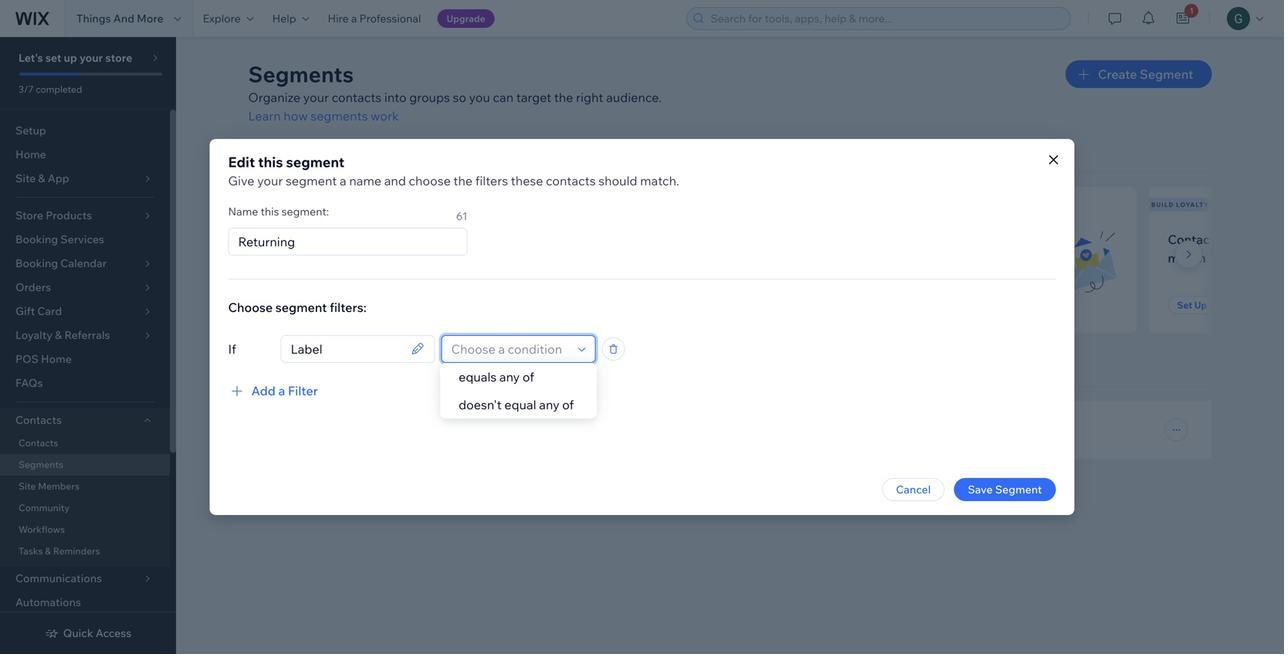 Task type: vqa. For each thing, say whether or not it's contained in the screenshot.
Site
yes



Task type: describe. For each thing, give the bounding box(es) containing it.
1 vertical spatial of
[[562, 397, 574, 412]]

create segment
[[1098, 66, 1194, 82]]

professional
[[360, 12, 421, 25]]

61
[[456, 209, 468, 223]]

your
[[248, 356, 279, 374]]

1 vertical spatial segment
[[286, 173, 337, 188]]

segment inside create segment button
[[1140, 66, 1194, 82]]

a inside button
[[278, 383, 285, 399]]

a inside contacts with a birth
[[1252, 232, 1259, 247]]

segments link
[[0, 454, 170, 476]]

create segment button
[[1066, 60, 1212, 88]]

hire
[[328, 12, 349, 25]]

workflows
[[19, 524, 65, 535]]

0 horizontal spatial you
[[347, 144, 371, 161]]

segments inside segments organize your contacts into groups so you can target the right audience. learn how segments work
[[311, 108, 368, 124]]

site members
[[19, 480, 80, 492]]

1 vertical spatial segments
[[282, 356, 348, 374]]

upgrade
[[447, 13, 485, 24]]

you inside segments organize your contacts into groups so you can target the right audience. learn how segments work
[[469, 90, 490, 105]]

explore
[[203, 12, 241, 25]]

save segment button
[[954, 478, 1056, 501]]

contacts with a birth
[[1168, 232, 1285, 266]]

set
[[45, 51, 61, 64]]

hire a professional
[[328, 12, 421, 25]]

up
[[64, 51, 77, 64]]

cancel button
[[882, 478, 945, 501]]

things
[[76, 12, 111, 25]]

choose segment filters:
[[228, 300, 367, 315]]

who
[[349, 232, 374, 247]]

home inside "link"
[[41, 352, 72, 366]]

setup link
[[0, 119, 170, 143]]

a inside edit this segment give your segment a name and choose the filters these contacts should match.
[[340, 173, 347, 188]]

tasks & reminders link
[[0, 541, 170, 562]]

3/7
[[19, 83, 34, 95]]

so
[[453, 90, 466, 105]]

a right hire
[[351, 12, 357, 25]]

sidebar element
[[0, 37, 176, 654]]

1
[[1190, 6, 1194, 15]]

subscribed
[[267, 250, 332, 266]]

right
[[576, 90, 604, 105]]

mailing
[[378, 250, 421, 266]]

birth
[[1261, 232, 1285, 247]]

community
[[19, 502, 70, 514]]

reminders
[[53, 545, 100, 557]]

contacts for contacts link
[[19, 437, 58, 449]]

contacts for contacts dropdown button
[[15, 413, 62, 427]]

your segments
[[248, 356, 348, 374]]

and
[[113, 12, 134, 25]]

site
[[19, 480, 36, 492]]

segment inside save segment button
[[996, 483, 1042, 496]]

segment:
[[282, 205, 329, 218]]

filter
[[288, 383, 318, 399]]

help
[[272, 12, 296, 25]]

learn how segments work button
[[248, 107, 399, 125]]

tasks & reminders
[[19, 545, 100, 557]]

your inside new contacts who recently subscribed to your mailing list
[[349, 250, 376, 266]]

automations link
[[0, 591, 170, 615]]

name
[[228, 205, 258, 218]]

help button
[[263, 0, 319, 37]]

add a filter
[[251, 383, 318, 399]]

segments for segments
[[19, 459, 63, 470]]

booking services
[[15, 232, 104, 246]]

services
[[60, 232, 104, 246]]

1 set up segment button from the left
[[267, 296, 358, 314]]

more
[[137, 12, 164, 25]]

your inside edit this segment give your segment a name and choose the filters these contacts should match.
[[257, 173, 283, 188]]

list containing new contacts who recently subscribed to your mailing list
[[245, 187, 1285, 333]]

Name this segment: field
[[234, 229, 462, 255]]

list
[[424, 250, 441, 266]]

build
[[1152, 201, 1174, 208]]

quick access button
[[45, 626, 131, 640]]

new for new subscribers
[[250, 201, 267, 208]]

pos
[[15, 352, 39, 366]]

1 button
[[1167, 0, 1201, 37]]

new contacts who recently subscribed to your mailing list
[[267, 232, 441, 266]]

and
[[384, 173, 406, 188]]

setup
[[15, 124, 46, 137]]

add
[[251, 383, 276, 399]]

list box containing equals any of
[[440, 363, 597, 419]]

contacts inside edit this segment give your segment a name and choose the filters these contacts should match.
[[546, 173, 596, 188]]

recently
[[376, 232, 424, 247]]

members
[[38, 480, 80, 492]]

your inside sidebar "element"
[[80, 51, 103, 64]]

if
[[228, 341, 236, 357]]

give
[[228, 173, 255, 188]]

upgrade button
[[437, 9, 495, 28]]

choose
[[228, 300, 273, 315]]

site members link
[[0, 476, 170, 497]]

with
[[1224, 232, 1249, 247]]



Task type: locate. For each thing, give the bounding box(es) containing it.
1 vertical spatial segments
[[19, 459, 63, 470]]

segment down contacts with a birth
[[1210, 299, 1250, 311]]

segment
[[286, 153, 345, 171], [286, 173, 337, 188], [276, 300, 327, 315]]

should
[[599, 173, 638, 188]]

your up learn how segments work button
[[303, 90, 329, 105]]

filters
[[475, 173, 508, 188]]

let's set up your store
[[19, 51, 132, 64]]

how
[[284, 108, 308, 124]]

list box
[[440, 363, 597, 419]]

set for 1st set up segment button from left
[[276, 299, 291, 311]]

1 vertical spatial you
[[347, 144, 371, 161]]

new
[[250, 201, 267, 208], [267, 232, 293, 247]]

the for segments
[[554, 90, 573, 105]]

2 set up segment button from the left
[[1168, 296, 1259, 314]]

0 horizontal spatial up
[[293, 299, 306, 311]]

segment down suggested for you
[[286, 173, 337, 188]]

home down setup
[[15, 148, 46, 161]]

things and more
[[76, 12, 164, 25]]

set up segment down subscribed
[[276, 299, 349, 311]]

filters:
[[330, 300, 367, 315]]

0 vertical spatial segment
[[286, 153, 345, 171]]

set up segment button down contacts with a birth
[[1168, 296, 1259, 314]]

0 vertical spatial this
[[258, 153, 283, 171]]

1 vertical spatial new
[[267, 232, 293, 247]]

set right choose on the left
[[276, 299, 291, 311]]

new subscribers
[[250, 201, 322, 208]]

0 vertical spatial contacts
[[1168, 232, 1221, 247]]

1 horizontal spatial set up segment
[[1178, 299, 1250, 311]]

the inside edit this segment give your segment a name and choose the filters these contacts should match.
[[454, 173, 473, 188]]

0 vertical spatial new
[[250, 201, 267, 208]]

doesn't equal any of
[[459, 397, 574, 412]]

save segment
[[968, 483, 1042, 496]]

tasks
[[19, 545, 43, 557]]

groups
[[409, 90, 450, 105]]

any down choose a condition field
[[500, 369, 520, 385]]

into
[[384, 90, 407, 105]]

target
[[516, 90, 552, 105]]

a left name
[[340, 173, 347, 188]]

suggested
[[248, 144, 321, 161]]

contacts up to
[[296, 232, 346, 247]]

this right name
[[261, 205, 279, 218]]

your right up
[[80, 51, 103, 64]]

your up the new subscribers
[[257, 173, 283, 188]]

add a filter button
[[228, 382, 318, 400]]

organize
[[248, 90, 301, 105]]

new up subscribed
[[267, 232, 293, 247]]

1 vertical spatial contacts
[[546, 173, 596, 188]]

2 vertical spatial contacts
[[19, 437, 58, 449]]

segment left "filters:"
[[276, 300, 327, 315]]

suggested for you
[[248, 144, 371, 161]]

equals any of
[[459, 369, 534, 385]]

choose
[[409, 173, 451, 188]]

the for edit this segment
[[454, 173, 473, 188]]

1 up from the left
[[293, 299, 306, 311]]

0 horizontal spatial of
[[523, 369, 534, 385]]

set up segment for 1st set up segment button from left
[[276, 299, 349, 311]]

set up segment
[[276, 299, 349, 311], [1178, 299, 1250, 311]]

1 vertical spatial this
[[261, 205, 279, 218]]

contacts up site members
[[19, 437, 58, 449]]

booking services link
[[0, 228, 170, 252]]

segments organize your contacts into groups so you can target the right audience. learn how segments work
[[248, 61, 662, 124]]

edit this segment give your segment a name and choose the filters these contacts should match.
[[228, 153, 680, 188]]

set for second set up segment button from left
[[1178, 299, 1193, 311]]

2 set from the left
[[1178, 299, 1193, 311]]

equals
[[459, 369, 497, 385]]

set up segment for second set up segment button from left
[[1178, 299, 1250, 311]]

contacts up the work
[[332, 90, 382, 105]]

new inside new contacts who recently subscribed to your mailing list
[[267, 232, 293, 247]]

up for 1st set up segment button from left
[[293, 299, 306, 311]]

0 vertical spatial of
[[523, 369, 534, 385]]

1 set from the left
[[276, 299, 291, 311]]

1 horizontal spatial set up segment button
[[1168, 296, 1259, 314]]

the inside segments organize your contacts into groups so you can target the right audience. learn how segments work
[[554, 90, 573, 105]]

this right edit on the top left
[[258, 153, 283, 171]]

you
[[469, 90, 490, 105], [347, 144, 371, 161]]

0 vertical spatial home
[[15, 148, 46, 161]]

1 horizontal spatial up
[[1195, 299, 1208, 311]]

1 horizontal spatial set
[[1178, 299, 1193, 311]]

new down give on the top left
[[250, 201, 267, 208]]

2 set up segment from the left
[[1178, 299, 1250, 311]]

any right equal
[[539, 397, 560, 412]]

community link
[[0, 497, 170, 519]]

home link
[[0, 143, 170, 167]]

3/7 completed
[[19, 83, 82, 95]]

&
[[45, 545, 51, 557]]

0 vertical spatial the
[[554, 90, 573, 105]]

set down contacts with a birth
[[1178, 299, 1193, 311]]

completed
[[36, 83, 82, 95]]

segments up for
[[311, 108, 368, 124]]

of right equal
[[562, 397, 574, 412]]

2 up from the left
[[1195, 299, 1208, 311]]

for
[[324, 144, 344, 161]]

1 vertical spatial any
[[539, 397, 560, 412]]

quick access
[[63, 626, 131, 640]]

contacts inside contacts with a birth
[[1168, 232, 1221, 247]]

list
[[245, 187, 1285, 333]]

0 horizontal spatial any
[[500, 369, 520, 385]]

0 vertical spatial contacts
[[332, 90, 382, 105]]

you right for
[[347, 144, 371, 161]]

work
[[371, 108, 399, 124]]

create
[[1098, 66, 1137, 82]]

subscribers
[[270, 201, 322, 208]]

pos home
[[15, 352, 72, 366]]

segment down to
[[308, 299, 349, 311]]

1 horizontal spatial of
[[562, 397, 574, 412]]

0 vertical spatial segments
[[311, 108, 368, 124]]

this inside edit this segment give your segment a name and choose the filters these contacts should match.
[[258, 153, 283, 171]]

a right 'add'
[[278, 383, 285, 399]]

up down contacts with a birth
[[1195, 299, 1208, 311]]

home right the pos
[[41, 352, 72, 366]]

segments up 'filter'
[[282, 356, 348, 374]]

loyalty
[[1177, 201, 1210, 208]]

a left birth
[[1252, 232, 1259, 247]]

this for name
[[261, 205, 279, 218]]

name
[[349, 173, 382, 188]]

contacts link
[[0, 433, 170, 454]]

access
[[96, 626, 131, 640]]

contacts
[[332, 90, 382, 105], [546, 173, 596, 188], [296, 232, 346, 247]]

this
[[258, 153, 283, 171], [261, 205, 279, 218]]

hire a professional link
[[319, 0, 430, 37]]

edit
[[228, 153, 255, 171]]

pos home link
[[0, 348, 170, 372]]

2 vertical spatial contacts
[[296, 232, 346, 247]]

Search for tools, apps, help & more... field
[[706, 8, 1066, 29]]

1 vertical spatial the
[[454, 173, 473, 188]]

home
[[15, 148, 46, 161], [41, 352, 72, 366]]

Choose a condition field
[[447, 336, 574, 362]]

set up segment down contacts with a birth
[[1178, 299, 1250, 311]]

the
[[554, 90, 573, 105], [454, 173, 473, 188]]

these
[[511, 173, 543, 188]]

contacts inside new contacts who recently subscribed to your mailing list
[[296, 232, 346, 247]]

build loyalty
[[1152, 201, 1210, 208]]

new for new contacts who recently subscribed to your mailing list
[[267, 232, 293, 247]]

1 horizontal spatial segments
[[248, 61, 354, 88]]

0 horizontal spatial set up segment
[[276, 299, 349, 311]]

0 horizontal spatial segments
[[19, 459, 63, 470]]

match.
[[640, 173, 680, 188]]

up
[[293, 299, 306, 311], [1195, 299, 1208, 311]]

segments up organize
[[248, 61, 354, 88]]

0 horizontal spatial the
[[454, 173, 473, 188]]

up for second set up segment button from left
[[1195, 299, 1208, 311]]

set up segment button down subscribed
[[267, 296, 358, 314]]

0 horizontal spatial set
[[276, 299, 291, 311]]

your
[[80, 51, 103, 64], [303, 90, 329, 105], [257, 173, 283, 188], [349, 250, 376, 266]]

to
[[335, 250, 347, 266]]

quick
[[63, 626, 93, 640]]

segment
[[1140, 66, 1194, 82], [308, 299, 349, 311], [1210, 299, 1250, 311], [996, 483, 1042, 496]]

can
[[493, 90, 514, 105]]

0 horizontal spatial set up segment button
[[267, 296, 358, 314]]

contacts down loyalty
[[1168, 232, 1221, 247]]

your inside segments organize your contacts into groups so you can target the right audience. learn how segments work
[[303, 90, 329, 105]]

segments up site members
[[19, 459, 63, 470]]

the left filters
[[454, 173, 473, 188]]

this for edit
[[258, 153, 283, 171]]

0 vertical spatial segments
[[248, 61, 354, 88]]

1 horizontal spatial you
[[469, 90, 490, 105]]

of up equal
[[523, 369, 534, 385]]

segment up subscribers
[[286, 153, 345, 171]]

2 vertical spatial segment
[[276, 300, 327, 315]]

segment right save
[[996, 483, 1042, 496]]

1 vertical spatial home
[[41, 352, 72, 366]]

1 horizontal spatial any
[[539, 397, 560, 412]]

1 horizontal spatial the
[[554, 90, 573, 105]]

1 vertical spatial contacts
[[15, 413, 62, 427]]

save
[[968, 483, 993, 496]]

your down who on the top
[[349, 250, 376, 266]]

doesn't
[[459, 397, 502, 412]]

segments
[[311, 108, 368, 124], [282, 356, 348, 374]]

0 vertical spatial you
[[469, 90, 490, 105]]

contacts inside dropdown button
[[15, 413, 62, 427]]

contacts down faqs
[[15, 413, 62, 427]]

cancel
[[896, 483, 931, 496]]

0 vertical spatial any
[[500, 369, 520, 385]]

up down subscribed
[[293, 299, 306, 311]]

segments inside sidebar "element"
[[19, 459, 63, 470]]

let's
[[19, 51, 43, 64]]

contacts inside segments organize your contacts into groups so you can target the right audience. learn how segments work
[[332, 90, 382, 105]]

segments for segments organize your contacts into groups so you can target the right audience. learn how segments work
[[248, 61, 354, 88]]

contacts right "these" at top left
[[546, 173, 596, 188]]

segment right create
[[1140, 66, 1194, 82]]

the left "right"
[[554, 90, 573, 105]]

1 set up segment from the left
[[276, 299, 349, 311]]

you right so
[[469, 90, 490, 105]]

segments inside segments organize your contacts into groups so you can target the right audience. learn how segments work
[[248, 61, 354, 88]]

faqs link
[[0, 372, 170, 395]]

learn
[[248, 108, 281, 124]]

None field
[[286, 336, 407, 362]]



